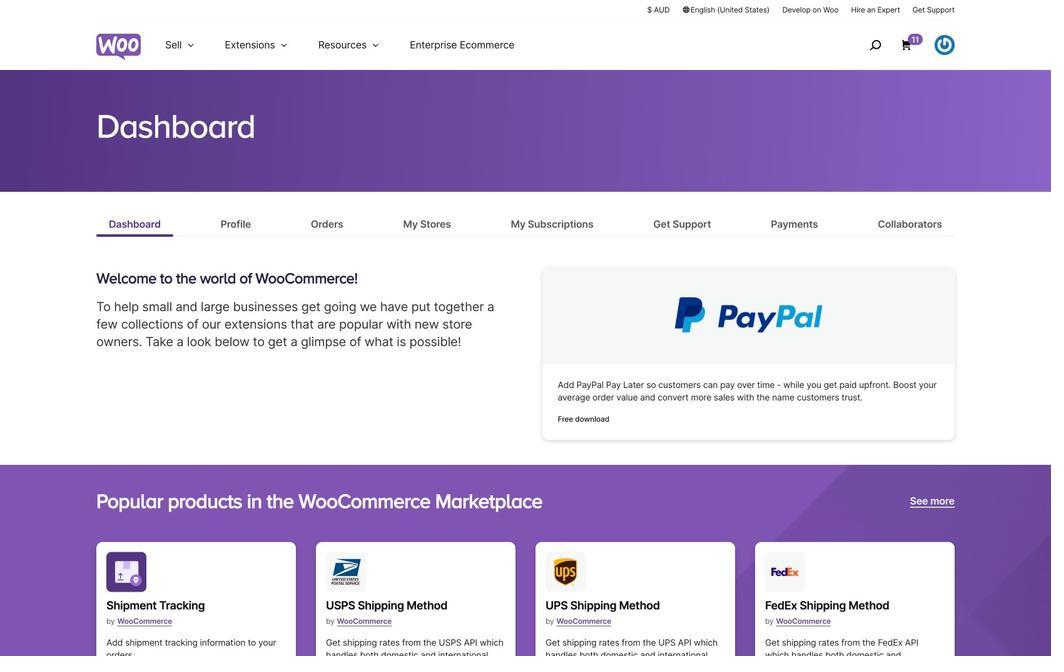 Task type: describe. For each thing, give the bounding box(es) containing it.
search image
[[865, 35, 885, 55]]

open account menu image
[[935, 35, 955, 55]]



Task type: locate. For each thing, give the bounding box(es) containing it.
service navigation menu element
[[843, 25, 955, 65]]



